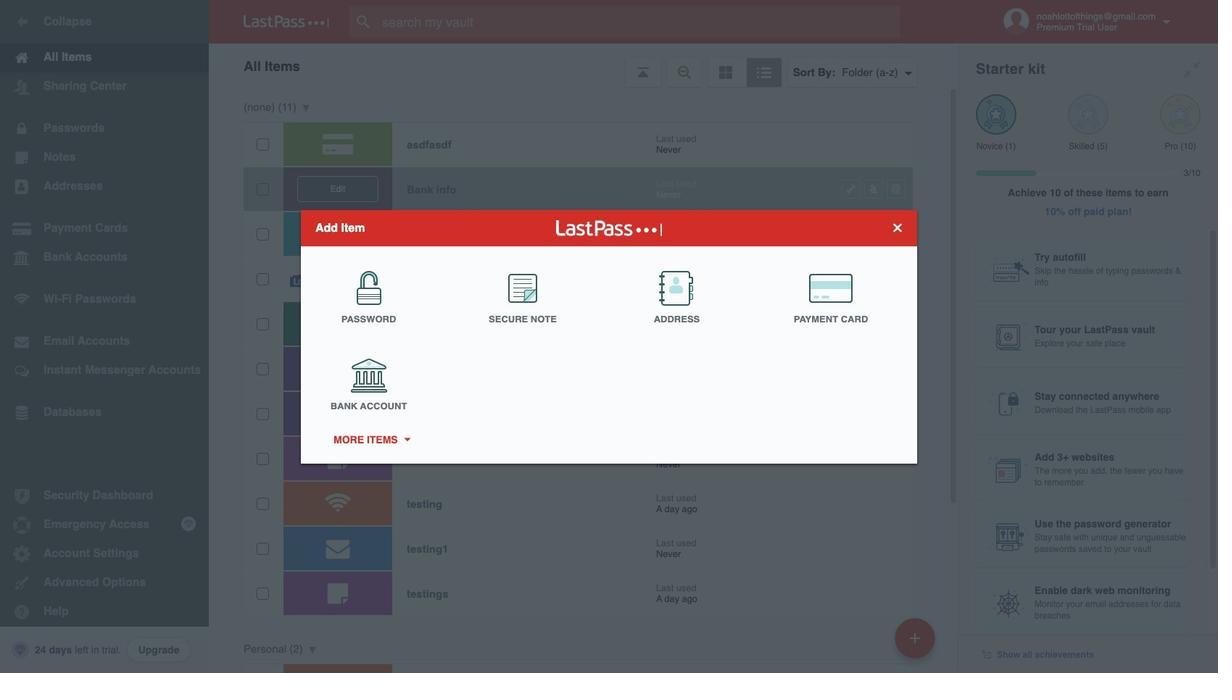 Task type: describe. For each thing, give the bounding box(es) containing it.
vault options navigation
[[209, 44, 959, 87]]

main navigation navigation
[[0, 0, 209, 674]]

caret right image
[[402, 438, 412, 442]]

new item image
[[910, 633, 920, 644]]

new item navigation
[[890, 614, 944, 674]]



Task type: locate. For each thing, give the bounding box(es) containing it.
lastpass image
[[244, 15, 329, 28]]

search my vault text field
[[350, 6, 929, 38]]

Search search field
[[350, 6, 929, 38]]

dialog
[[301, 210, 917, 464]]



